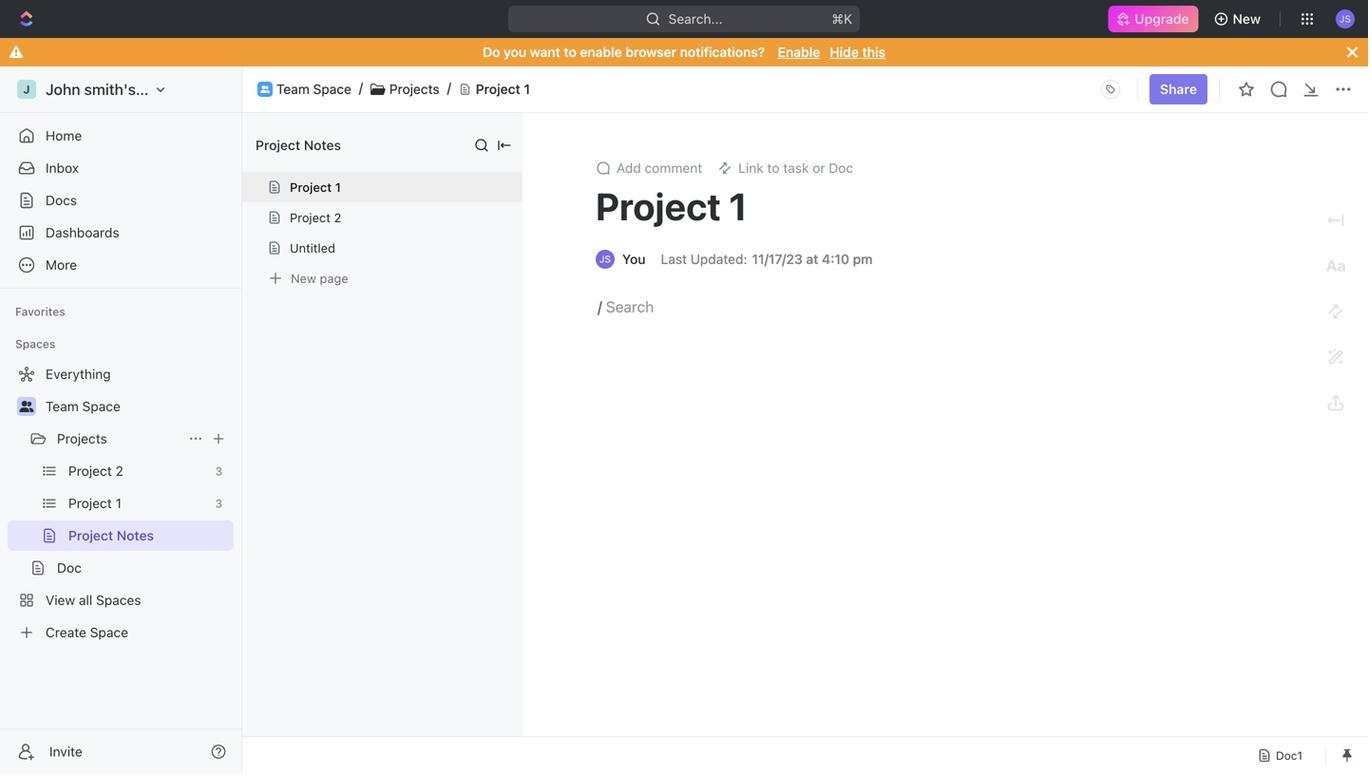 Task type: vqa. For each thing, say whether or not it's contained in the screenshot.
Projects to the top
yes



Task type: locate. For each thing, give the bounding box(es) containing it.
team space down everything on the left
[[46, 399, 121, 414]]

doc inside tree
[[57, 560, 82, 576]]

js inside dropdown button
[[1340, 13, 1352, 24]]

task
[[784, 160, 809, 176]]

team space right user group icon
[[277, 81, 352, 97]]

more button
[[8, 250, 234, 280]]

1 vertical spatial 2
[[116, 463, 123, 479]]

this
[[863, 44, 886, 60]]

project 2 inside tree
[[68, 463, 123, 479]]

1 vertical spatial to
[[768, 160, 780, 176]]

0 vertical spatial new
[[1234, 11, 1261, 27]]

1 horizontal spatial team space link
[[277, 81, 352, 97]]

1
[[524, 81, 530, 97], [335, 180, 341, 194], [729, 184, 748, 229], [116, 496, 122, 511]]

link to task or doc button
[[710, 155, 861, 182]]

project
[[476, 81, 521, 97], [256, 137, 300, 153], [290, 180, 332, 194], [596, 184, 721, 229], [290, 211, 331, 225], [68, 463, 112, 479], [68, 496, 112, 511], [68, 528, 113, 544]]

team right user group image
[[46, 399, 79, 414]]

project 1 down do
[[476, 81, 530, 97]]

doc link
[[57, 553, 230, 584]]

do you want to enable browser notifications? enable hide this
[[483, 44, 886, 60]]

1 vertical spatial spaces
[[96, 593, 141, 608]]

spaces
[[15, 337, 55, 351], [96, 593, 141, 608]]

2 3 from the top
[[215, 497, 222, 510]]

1 horizontal spatial new
[[1234, 11, 1261, 27]]

1 vertical spatial team
[[46, 399, 79, 414]]

team space
[[277, 81, 352, 97], [46, 399, 121, 414]]

new for new
[[1234, 11, 1261, 27]]

team space for user group image
[[46, 399, 121, 414]]

enable
[[580, 44, 622, 60]]

0 horizontal spatial js
[[600, 254, 611, 265]]

hide
[[830, 44, 859, 60]]

last updated: 11/17/23 at 4:10 pm
[[661, 251, 873, 267]]

0 horizontal spatial team
[[46, 399, 79, 414]]

1 horizontal spatial notes
[[304, 137, 341, 153]]

favorites button
[[8, 300, 73, 323]]

0 vertical spatial team space
[[277, 81, 352, 97]]

1 horizontal spatial js
[[1340, 13, 1352, 24]]

1 vertical spatial projects
[[57, 431, 107, 447]]

want
[[530, 44, 561, 60]]

0 vertical spatial doc
[[829, 160, 854, 176]]

1 vertical spatial doc
[[57, 560, 82, 576]]

link
[[739, 160, 764, 176]]

to right the link at the top of page
[[768, 160, 780, 176]]

0 vertical spatial team space link
[[277, 81, 352, 97]]

untitled
[[290, 241, 335, 255]]

0 horizontal spatial spaces
[[15, 337, 55, 351]]

team right user group icon
[[277, 81, 310, 97]]

3 for 1
[[215, 497, 222, 510]]

team space link for user group icon
[[277, 81, 352, 97]]

spaces up create space link
[[96, 593, 141, 608]]

1 down project 2 link
[[116, 496, 122, 511]]

at
[[807, 251, 819, 267]]

1 vertical spatial projects link
[[57, 424, 181, 454]]

team space link down everything link
[[46, 392, 230, 422]]

project 1
[[476, 81, 530, 97], [290, 180, 341, 194], [596, 184, 748, 229], [68, 496, 122, 511]]

1 vertical spatial notes
[[117, 528, 154, 544]]

projects inside tree
[[57, 431, 107, 447]]

4:10
[[822, 251, 850, 267]]

1 vertical spatial team space
[[46, 399, 121, 414]]

2
[[334, 211, 342, 225], [116, 463, 123, 479]]

1 horizontal spatial team space
[[277, 81, 352, 97]]

project 1 inside sidebar navigation
[[68, 496, 122, 511]]

workspace
[[140, 80, 219, 98]]

0 horizontal spatial new
[[291, 271, 316, 286]]

upgrade
[[1135, 11, 1190, 27]]

team space link
[[277, 81, 352, 97], [46, 392, 230, 422]]

0 vertical spatial 3
[[215, 465, 222, 478]]

to
[[564, 44, 577, 60], [768, 160, 780, 176]]

0 vertical spatial project 2
[[290, 211, 342, 225]]

new page
[[291, 271, 349, 286]]

inbox
[[46, 160, 79, 176]]

1 horizontal spatial project notes
[[256, 137, 341, 153]]

space down everything link
[[82, 399, 121, 414]]

0 vertical spatial team
[[277, 81, 310, 97]]

team space link right user group icon
[[277, 81, 352, 97]]

doc right or
[[829, 160, 854, 176]]

project 2 link
[[68, 456, 208, 487]]

projects link
[[390, 81, 440, 97], [57, 424, 181, 454]]

spaces down favorites button
[[15, 337, 55, 351]]

project 2 up untitled
[[290, 211, 342, 225]]

1 vertical spatial new
[[291, 271, 316, 286]]

team space link for user group image
[[46, 392, 230, 422]]

new inside new button
[[1234, 11, 1261, 27]]

1 vertical spatial 3
[[215, 497, 222, 510]]

notes
[[304, 137, 341, 153], [117, 528, 154, 544]]

project 1 down comment
[[596, 184, 748, 229]]

invite
[[49, 744, 82, 760]]

project 1 link
[[68, 489, 208, 519]]

project notes
[[256, 137, 341, 153], [68, 528, 154, 544]]

1 horizontal spatial to
[[768, 160, 780, 176]]

0 horizontal spatial team space
[[46, 399, 121, 414]]

you
[[504, 44, 527, 60]]

1 horizontal spatial team
[[277, 81, 310, 97]]

0 horizontal spatial project notes
[[68, 528, 154, 544]]

add
[[617, 160, 641, 176]]

doc
[[829, 160, 854, 176], [57, 560, 82, 576]]

0 vertical spatial 2
[[334, 211, 342, 225]]

3 for 2
[[215, 465, 222, 478]]

everything
[[46, 366, 111, 382]]

project 2 up project 1 link
[[68, 463, 123, 479]]

project 2
[[290, 211, 342, 225], [68, 463, 123, 479]]

0 horizontal spatial notes
[[117, 528, 154, 544]]

3
[[215, 465, 222, 478], [215, 497, 222, 510]]

3 right project 2 link
[[215, 465, 222, 478]]

1 down you
[[524, 81, 530, 97]]

0 vertical spatial space
[[313, 81, 352, 97]]

project notes down project 1 link
[[68, 528, 154, 544]]

1 horizontal spatial projects link
[[390, 81, 440, 97]]

0 vertical spatial to
[[564, 44, 577, 60]]

0 horizontal spatial doc
[[57, 560, 82, 576]]

1 horizontal spatial project 2
[[290, 211, 342, 225]]

home
[[46, 128, 82, 144]]

1 inside tree
[[116, 496, 122, 511]]

⌘k
[[832, 11, 853, 27]]

dashboards link
[[8, 218, 234, 248]]

enable
[[778, 44, 821, 60]]

2 up project 1 link
[[116, 463, 123, 479]]

0 horizontal spatial project 2
[[68, 463, 123, 479]]

tree
[[8, 359, 234, 648]]

project notes inside tree
[[68, 528, 154, 544]]

space down view all spaces link
[[90, 625, 128, 641]]

space right user group icon
[[313, 81, 352, 97]]

doc up view
[[57, 560, 82, 576]]

0 vertical spatial projects
[[390, 81, 440, 97]]

2 up untitled
[[334, 211, 342, 225]]

new
[[1234, 11, 1261, 27], [291, 271, 316, 286]]

new left page
[[291, 271, 316, 286]]

project notes down user group icon
[[256, 137, 341, 153]]

projects
[[390, 81, 440, 97], [57, 431, 107, 447]]

project 1 down project 2 link
[[68, 496, 122, 511]]

1 vertical spatial space
[[82, 399, 121, 414]]

team for team space link related to user group icon
[[277, 81, 310, 97]]

1 vertical spatial project notes
[[68, 528, 154, 544]]

0 vertical spatial spaces
[[15, 337, 55, 351]]

0 horizontal spatial 2
[[116, 463, 123, 479]]

0 vertical spatial js
[[1340, 13, 1352, 24]]

3 up project notes link
[[215, 497, 222, 510]]

1 up untitled
[[335, 180, 341, 194]]

user group image
[[19, 401, 34, 413]]

pm
[[853, 251, 873, 267]]

js
[[1340, 13, 1352, 24], [600, 254, 611, 265]]

0 horizontal spatial team space link
[[46, 392, 230, 422]]

0 horizontal spatial to
[[564, 44, 577, 60]]

0 horizontal spatial projects
[[57, 431, 107, 447]]

1 3 from the top
[[215, 465, 222, 478]]

page
[[320, 271, 349, 286]]

1 vertical spatial team space link
[[46, 392, 230, 422]]

team
[[277, 81, 310, 97], [46, 399, 79, 414]]

1 vertical spatial project 2
[[68, 463, 123, 479]]

add comment
[[617, 160, 703, 176]]

search...
[[669, 11, 723, 27]]

tree containing everything
[[8, 359, 234, 648]]

space
[[313, 81, 352, 97], [82, 399, 121, 414], [90, 625, 128, 641]]

1 horizontal spatial 2
[[334, 211, 342, 225]]

new right upgrade
[[1234, 11, 1261, 27]]

team inside tree
[[46, 399, 79, 414]]

to right want
[[564, 44, 577, 60]]

j
[[23, 83, 30, 96]]

team space inside tree
[[46, 399, 121, 414]]

project notes link
[[68, 521, 230, 551]]

1 horizontal spatial doc
[[829, 160, 854, 176]]

project inside project 1 link
[[68, 496, 112, 511]]



Task type: describe. For each thing, give the bounding box(es) containing it.
favorites
[[15, 305, 65, 318]]

everything link
[[8, 359, 230, 390]]

notifications?
[[680, 44, 765, 60]]

doc inside dropdown button
[[829, 160, 854, 176]]

space for user group image
[[82, 399, 121, 414]]

last
[[661, 251, 687, 267]]

team for user group image team space link
[[46, 399, 79, 414]]

all
[[79, 593, 92, 608]]

docs link
[[8, 185, 234, 216]]

create space link
[[8, 618, 230, 648]]

home link
[[8, 121, 234, 151]]

project inside project notes link
[[68, 528, 113, 544]]

1 horizontal spatial spaces
[[96, 593, 141, 608]]

notes inside tree
[[117, 528, 154, 544]]

team space for user group icon
[[277, 81, 352, 97]]

0 vertical spatial projects link
[[390, 81, 440, 97]]

create
[[46, 625, 86, 641]]

view all spaces
[[46, 593, 141, 608]]

11/17/23
[[752, 251, 803, 267]]

dashboards
[[46, 225, 119, 241]]

john
[[46, 80, 80, 98]]

or
[[813, 160, 826, 176]]

john smith's workspace
[[46, 80, 219, 98]]

1 down the link at the top of page
[[729, 184, 748, 229]]

dropdown menu image
[[1096, 74, 1126, 105]]

/
[[598, 298, 602, 316]]

updated:
[[691, 251, 748, 267]]

1 horizontal spatial projects
[[390, 81, 440, 97]]

view all spaces link
[[8, 586, 230, 616]]

new for new page
[[291, 271, 316, 286]]

inbox link
[[8, 153, 234, 183]]

john smith's workspace, , element
[[17, 80, 36, 99]]

more
[[46, 257, 77, 273]]

0 horizontal spatial projects link
[[57, 424, 181, 454]]

tree inside sidebar navigation
[[8, 359, 234, 648]]

browser
[[626, 44, 677, 60]]

project 1 up untitled
[[290, 180, 341, 194]]

space for user group icon
[[313, 81, 352, 97]]

view
[[46, 593, 75, 608]]

upgrade link
[[1109, 6, 1199, 32]]

to inside dropdown button
[[768, 160, 780, 176]]

do
[[483, 44, 500, 60]]

share
[[1161, 81, 1198, 97]]

you
[[623, 251, 646, 267]]

sidebar navigation
[[0, 67, 246, 775]]

comment
[[645, 160, 703, 176]]

docs
[[46, 192, 77, 208]]

user group image
[[260, 85, 270, 93]]

project inside project 2 link
[[68, 463, 112, 479]]

link to task or doc
[[739, 160, 854, 176]]

2 inside tree
[[116, 463, 123, 479]]

0 vertical spatial project notes
[[256, 137, 341, 153]]

js button
[[1331, 4, 1361, 34]]

2 vertical spatial space
[[90, 625, 128, 641]]

create space
[[46, 625, 128, 641]]

smith's
[[84, 80, 136, 98]]

0 vertical spatial notes
[[304, 137, 341, 153]]

new button
[[1207, 4, 1273, 34]]

1 vertical spatial js
[[600, 254, 611, 265]]



